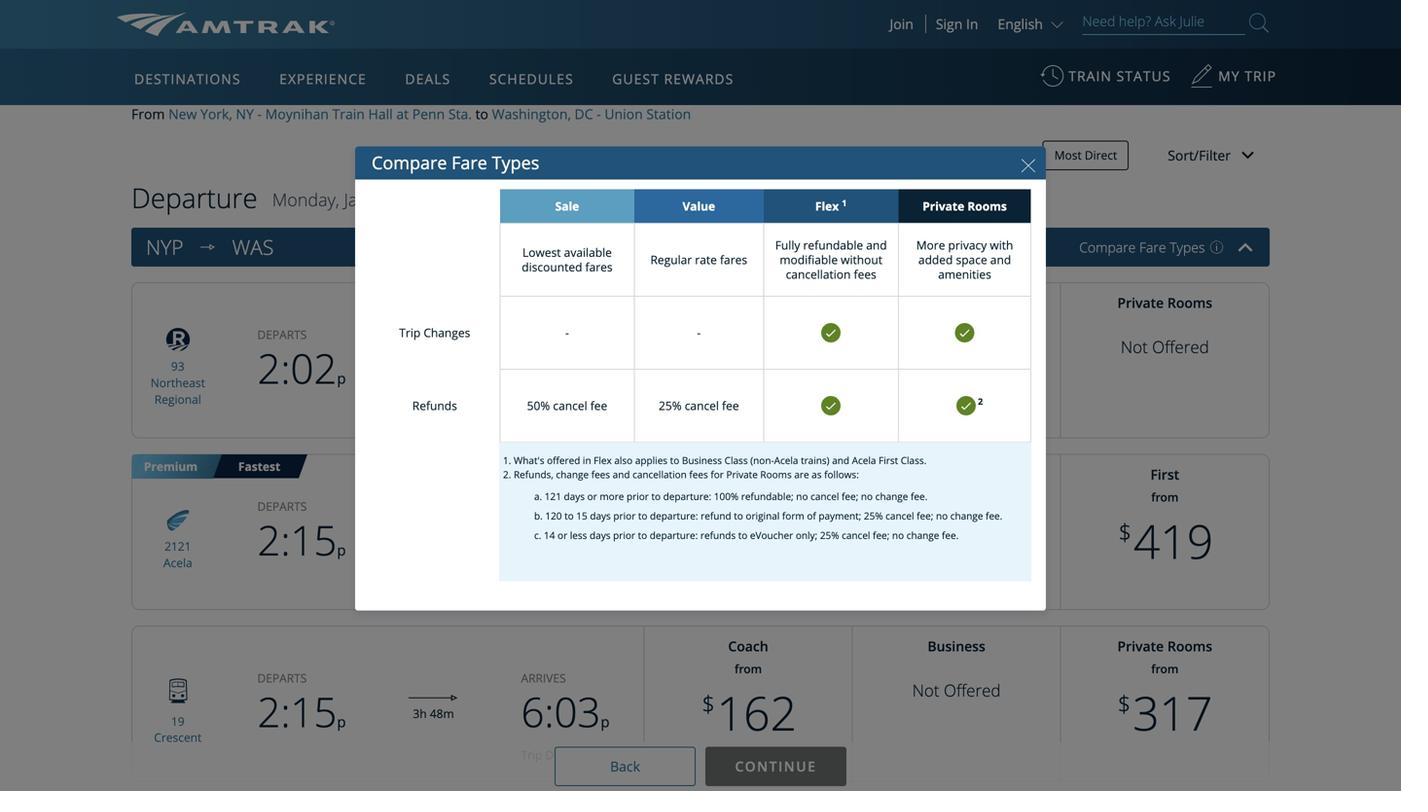 Task type: vqa. For each thing, say whether or not it's contained in the screenshot.
the amid inside AS THE SUN SETS, WATCH SEAPLANES LAND ON COAL HARBOUR AMID THE BEAUTIFUL BACKDROP OF THE COAST MOUNTAINS.
no



Task type: describe. For each thing, give the bounding box(es) containing it.
trip changes
[[399, 325, 471, 341]]

and up follows:
[[833, 454, 850, 468]]

1 horizontal spatial compare fare types
[[1080, 238, 1206, 257]]

2 vertical spatial departure:
[[650, 529, 698, 542]]

moynihan
[[265, 105, 329, 123]]

as
[[812, 468, 822, 481]]

19
[[171, 713, 185, 730]]

class
[[725, 454, 748, 468]]

5:08 p
[[521, 512, 610, 568]]

2 horizontal spatial fee;
[[917, 509, 934, 523]]

new york, ny - moynihan train hall at penn sta. button
[[168, 104, 472, 124]]

2 2:15 p from the top
[[258, 684, 346, 740]]

northeast
[[151, 375, 205, 391]]

guest rewards button
[[605, 52, 742, 106]]

1 2:15 from the top
[[258, 512, 337, 568]]

and inside the fully refundable and modifiable without cancellation fees
[[867, 237, 888, 253]]

trip inside compare fare types document
[[399, 325, 421, 341]]

back
[[611, 758, 641, 776]]

less
[[570, 529, 587, 542]]

93
[[171, 358, 185, 375]]

fully refundable and modifiable without cancellation fees
[[776, 237, 888, 283]]

and inside more privacy with added space and amenities
[[991, 252, 1012, 268]]

value
[[683, 198, 716, 214]]

more privacy with added space and amenities
[[917, 237, 1014, 283]]

b. 120
[[534, 509, 562, 523]]

1 horizontal spatial private
[[923, 198, 965, 214]]

added
[[919, 252, 954, 268]]

my
[[1219, 67, 1241, 85]]

- down discounted at the top left of page
[[566, 325, 569, 341]]

offered
[[547, 454, 581, 468]]

lowest
[[523, 245, 561, 261]]

continue button
[[706, 747, 847, 787]]

2:02
[[258, 340, 337, 396]]

5:23
[[521, 340, 601, 396]]

fees inside the fully refundable and modifiable without cancellation fees
[[854, 266, 877, 283]]

what's
[[514, 454, 545, 468]]

compare fare types inside document
[[372, 151, 540, 175]]

select your trip
[[117, 2, 315, 39]]

select image
[[193, 233, 222, 262]]

rooms inside the 'what's offered in flex also applies to business class (non-acela trains) and acela first class. refunds, change fees and cancellation fees for private rooms are as follows: a. 121 days or more prior to departure: 100% refundable; no cancel fee; no change fee. b. 120 to 15 days prior to departure: refund to original form of payment; 25% cancel fee; no change fee. c. 14 or less days prior to departure: refunds to evoucher only; 25% cancel fee; no change fee.'
[[761, 468, 792, 481]]

crescent train icon image
[[158, 672, 197, 711]]

from new york, ny - moynihan train hall at penn sta. to washington, dc - union station
[[131, 105, 692, 123]]

1 vertical spatial 25%
[[864, 509, 884, 523]]

private rooms
[[923, 198, 1008, 214]]

(non-
[[751, 454, 775, 468]]

fee for 25% cancel fee
[[722, 398, 740, 414]]

6:03 p
[[521, 684, 610, 740]]

15
[[577, 509, 588, 523]]

1 vertical spatial fee.
[[986, 509, 1003, 523]]

most direct button
[[1043, 141, 1130, 170]]

cancel down "as"
[[811, 490, 840, 503]]

crescent
[[154, 730, 202, 746]]

compare inside document
[[372, 151, 447, 175]]

trains)
[[801, 454, 830, 468]]

select
[[117, 2, 192, 39]]

evoucher
[[751, 529, 794, 542]]

Please enter your search item search field
[[1083, 10, 1246, 35]]

form
[[783, 509, 805, 523]]

flex inside flex 1
[[816, 198, 839, 214]]

follows:
[[825, 468, 860, 481]]

0 vertical spatial fee;
[[842, 490, 859, 503]]

changes
[[424, 325, 471, 341]]

regions map image
[[189, 163, 657, 435]]

new york, ny heading
[[146, 233, 193, 261]]

1
[[842, 197, 847, 209]]

modifiable
[[780, 252, 838, 268]]

trip
[[1245, 67, 1277, 85]]

fee for 50% cancel fee
[[591, 398, 608, 414]]

and down also
[[613, 468, 630, 481]]

refundable;
[[742, 490, 794, 503]]

refunds,
[[514, 468, 554, 481]]

guest
[[613, 70, 660, 88]]

cancellation inside the 'what's offered in flex also applies to business class (non-acela trains) and acela first class. refunds, change fees and cancellation fees for private rooms are as follows: a. 121 days or more prior to departure: 100% refundable; no cancel fee; no change fee. b. 120 to 15 days prior to departure: refund to original form of payment; 25% cancel fee; no change fee. c. 14 or less days prior to departure: refunds to evoucher only; 25% cancel fee; no change fee.'
[[633, 468, 687, 481]]

northeast regional train icon image
[[158, 324, 197, 356]]

cancel right 50%
[[553, 398, 588, 414]]

1 horizontal spatial fee;
[[873, 529, 890, 542]]

regional
[[155, 391, 201, 407]]

with
[[991, 237, 1014, 253]]

1 horizontal spatial compare
[[1080, 238, 1137, 257]]

york,
[[201, 105, 232, 123]]

dc
[[575, 105, 593, 123]]

0 vertical spatial prior
[[627, 490, 649, 503]]

3h 48m
[[413, 706, 454, 722]]

train
[[1069, 67, 1113, 85]]

in
[[583, 454, 592, 468]]

compare fare types document
[[350, 0, 1051, 757]]

2121 acela
[[163, 538, 192, 571]]

1 horizontal spatial fares
[[720, 252, 748, 268]]

sale
[[556, 198, 580, 214]]

3h
[[413, 706, 427, 722]]

amtrak image
[[117, 13, 335, 36]]

privacy
[[949, 237, 988, 253]]

fully
[[776, 237, 801, 253]]

50% cancel fee
[[527, 398, 608, 414]]

deals
[[405, 70, 451, 88]]

1 vertical spatial departure:
[[650, 509, 699, 523]]

washington, dc heading
[[232, 233, 284, 261]]

a.
[[534, 490, 542, 503]]

19 crescent
[[154, 713, 202, 746]]

1 vertical spatial or
[[558, 529, 568, 542]]

deals button
[[398, 52, 459, 106]]

more
[[600, 490, 624, 503]]

new
[[168, 105, 197, 123]]

93 northeast regional
[[151, 358, 205, 407]]

1 vertical spatial types
[[1170, 238, 1206, 257]]

washington,
[[492, 105, 571, 123]]

1 2:15 p from the top
[[258, 512, 346, 568]]

washington, dc - union station button
[[492, 104, 692, 124]]

sta.
[[449, 105, 472, 123]]

direct
[[1085, 147, 1118, 163]]



Task type: locate. For each thing, give the bounding box(es) containing it.
banner containing join
[[0, 0, 1402, 450]]

displaying by
[[950, 146, 1034, 165]]

1 horizontal spatial cancellation
[[786, 266, 851, 283]]

days up the "15"
[[564, 490, 585, 503]]

p inside "5:23 p"
[[601, 369, 610, 389]]

cancellation down applies
[[633, 468, 687, 481]]

departure
[[131, 179, 258, 216]]

prior
[[627, 490, 649, 503], [614, 509, 636, 523], [613, 529, 636, 542]]

p inside 2:02 p
[[337, 369, 346, 389]]

application
[[189, 163, 657, 435]]

1 horizontal spatial or
[[588, 490, 598, 503]]

rooms down (non-
[[761, 468, 792, 481]]

0 vertical spatial private
[[923, 198, 965, 214]]

50%
[[527, 398, 550, 414]]

0 horizontal spatial fee;
[[842, 490, 859, 503]]

acela down 2121
[[163, 555, 192, 571]]

fees down refundable
[[854, 266, 877, 283]]

2 vertical spatial 25%
[[821, 529, 840, 542]]

fees up more
[[592, 468, 611, 481]]

my trip
[[1219, 67, 1277, 85]]

no
[[797, 490, 809, 503], [862, 490, 873, 503], [937, 509, 948, 523], [893, 529, 905, 542]]

fee
[[591, 398, 608, 414], [722, 398, 740, 414]]

0 vertical spatial fare
[[452, 151, 488, 175]]

0 vertical spatial or
[[588, 490, 598, 503]]

1 horizontal spatial fare
[[1140, 238, 1167, 257]]

business
[[682, 454, 722, 468]]

destinations
[[134, 70, 241, 88]]

private up more
[[923, 198, 965, 214]]

departure: up the refund
[[664, 490, 712, 503]]

0 vertical spatial 2:15
[[258, 512, 337, 568]]

rewards
[[664, 70, 734, 88]]

and right refundable
[[867, 237, 888, 253]]

0 vertical spatial departure:
[[664, 490, 712, 503]]

0 vertical spatial flex
[[816, 198, 839, 214]]

fees down 'business'
[[690, 468, 709, 481]]

1 vertical spatial fee;
[[917, 509, 934, 523]]

25% up applies
[[659, 398, 682, 414]]

and right the space
[[991, 252, 1012, 268]]

fare inside document
[[452, 151, 488, 175]]

flex 1
[[816, 197, 847, 214]]

compare down direct
[[1080, 238, 1137, 257]]

25% right payment;
[[864, 509, 884, 523]]

1 vertical spatial cancellation
[[633, 468, 687, 481]]

trip right your
[[266, 2, 315, 39]]

nyp
[[146, 233, 184, 261]]

1 horizontal spatial fee.
[[942, 529, 959, 542]]

acela left first
[[853, 454, 877, 468]]

25%
[[659, 398, 682, 414], [864, 509, 884, 523], [821, 529, 840, 542]]

rooms
[[968, 198, 1008, 214], [761, 468, 792, 481]]

train status
[[1069, 67, 1172, 85]]

class.
[[901, 454, 927, 468]]

in
[[967, 15, 979, 33]]

6:03
[[521, 684, 601, 740]]

cancellation down refundable
[[786, 266, 851, 283]]

applies
[[636, 454, 668, 468]]

0 vertical spatial rooms
[[968, 198, 1008, 214]]

by
[[1018, 146, 1034, 165]]

train status link
[[1041, 57, 1172, 105]]

rate
[[695, 252, 717, 268]]

departure: left refunds
[[650, 529, 698, 542]]

c. 14
[[534, 529, 555, 542]]

0 horizontal spatial trip
[[266, 2, 315, 39]]

private down class
[[727, 468, 758, 481]]

types inside document
[[492, 151, 540, 175]]

2
[[976, 396, 984, 407]]

what's offered in flex also applies to business class (non-acela trains) and acela first class. refunds, change fees and cancellation fees for private rooms are as follows: a. 121 days or more prior to departure: 100% refundable; no cancel fee; no change fee. b. 120 to 15 days prior to departure: refund to original form of payment; 25% cancel fee; no change fee. c. 14 or less days prior to departure: refunds to evoucher only; 25% cancel fee; no change fee.
[[509, 454, 1003, 542]]

0 vertical spatial fee.
[[911, 490, 928, 503]]

0 horizontal spatial fees
[[592, 468, 611, 481]]

northeast regional link
[[151, 375, 205, 407]]

flex left 1
[[816, 198, 839, 214]]

0 vertical spatial 25%
[[659, 398, 682, 414]]

0 horizontal spatial 25%
[[659, 398, 682, 414]]

refundable
[[804, 237, 864, 253]]

schedules link
[[482, 49, 582, 105]]

refunds
[[413, 398, 457, 414]]

experience
[[280, 70, 367, 88]]

fares inside lowest available discounted fares
[[586, 259, 613, 275]]

0 horizontal spatial fee
[[591, 398, 608, 414]]

0 vertical spatial types
[[492, 151, 540, 175]]

0 horizontal spatial acela
[[163, 555, 192, 571]]

p inside 5:08 p
[[601, 541, 610, 561]]

1 vertical spatial prior
[[614, 509, 636, 523]]

without
[[841, 252, 883, 268]]

fee.
[[911, 490, 928, 503], [986, 509, 1003, 523], [942, 529, 959, 542]]

cancel up 'business'
[[685, 398, 719, 414]]

2 fee from the left
[[722, 398, 740, 414]]

0 horizontal spatial fares
[[586, 259, 613, 275]]

hall
[[369, 105, 393, 123]]

1 vertical spatial trip
[[399, 325, 421, 341]]

25% down payment;
[[821, 529, 840, 542]]

sign in button
[[936, 15, 979, 33]]

0 vertical spatial compare fare types
[[372, 151, 540, 175]]

most direct
[[1055, 147, 1118, 163]]

was
[[232, 233, 274, 261]]

2 horizontal spatial acela
[[853, 454, 877, 468]]

displaying
[[950, 146, 1015, 165]]

days right less
[[590, 529, 611, 542]]

days right the "15"
[[590, 509, 611, 523]]

2:02 p
[[258, 340, 346, 396]]

compare fare types button
[[1080, 238, 1224, 257]]

cancellation inside the fully refundable and modifiable without cancellation fees
[[786, 266, 851, 283]]

0 horizontal spatial or
[[558, 529, 568, 542]]

cancel down first
[[886, 509, 915, 523]]

compare down from new york, ny - moynihan train hall at penn sta. to washington, dc - union station
[[372, 151, 447, 175]]

121
[[545, 490, 562, 503]]

more
[[917, 237, 946, 253]]

fee down "5:23 p"
[[591, 398, 608, 414]]

fee; up payment;
[[842, 490, 859, 503]]

your
[[199, 2, 259, 39]]

join
[[890, 15, 914, 33]]

fee up class
[[722, 398, 740, 414]]

guest rewards
[[613, 70, 734, 88]]

join button
[[879, 15, 927, 33]]

regular rate fares
[[651, 252, 748, 268]]

0 horizontal spatial private
[[727, 468, 758, 481]]

rooms up "with"
[[968, 198, 1008, 214]]

1 vertical spatial compare
[[1080, 238, 1137, 257]]

close image
[[1023, 159, 1036, 173]]

station
[[647, 105, 692, 123]]

2 horizontal spatial 25%
[[864, 509, 884, 523]]

banner
[[0, 0, 1402, 450]]

compare fare types
[[372, 151, 540, 175], [1080, 238, 1206, 257]]

0 horizontal spatial fare
[[452, 151, 488, 175]]

refunds
[[701, 529, 736, 542]]

schedules
[[490, 70, 574, 88]]

penn
[[413, 105, 445, 123]]

acela train icon image
[[158, 504, 197, 536]]

fee; right only;
[[873, 529, 890, 542]]

departure: left the refund
[[650, 509, 699, 523]]

status
[[1117, 67, 1172, 85]]

or
[[588, 490, 598, 503], [558, 529, 568, 542]]

2 vertical spatial days
[[590, 529, 611, 542]]

1 horizontal spatial rooms
[[968, 198, 1008, 214]]

fees
[[854, 266, 877, 283], [592, 468, 611, 481], [690, 468, 709, 481]]

2 2:15 from the top
[[258, 684, 337, 740]]

1 horizontal spatial flex
[[816, 198, 839, 214]]

fares
[[720, 252, 748, 268], [586, 259, 613, 275]]

discounted
[[522, 259, 583, 275]]

1 horizontal spatial fee
[[722, 398, 740, 414]]

sign
[[936, 15, 963, 33]]

1 vertical spatial 2:15
[[258, 684, 337, 740]]

0 horizontal spatial compare
[[372, 151, 447, 175]]

1 horizontal spatial acela
[[775, 454, 799, 468]]

continue
[[736, 758, 817, 776]]

most
[[1055, 147, 1082, 163]]

- up the 25% cancel fee
[[697, 325, 701, 341]]

original
[[746, 509, 780, 523]]

cancel down payment;
[[842, 529, 871, 542]]

fares right discounted at the top left of page
[[586, 259, 613, 275]]

0 vertical spatial compare
[[372, 151, 447, 175]]

search icon image
[[1250, 9, 1270, 36]]

1 horizontal spatial fees
[[690, 468, 709, 481]]

english
[[998, 15, 1044, 33]]

1 vertical spatial fare
[[1140, 238, 1167, 257]]

0 horizontal spatial fee.
[[911, 490, 928, 503]]

0 horizontal spatial rooms
[[761, 468, 792, 481]]

0 vertical spatial days
[[564, 490, 585, 503]]

are
[[795, 468, 810, 481]]

cancellation
[[786, 266, 851, 283], [633, 468, 687, 481]]

fares right the rate
[[720, 252, 748, 268]]

p inside 6:03 p
[[601, 712, 610, 732]]

2 horizontal spatial fees
[[854, 266, 877, 283]]

flex right 'in'
[[594, 454, 612, 468]]

1 horizontal spatial trip
[[399, 325, 421, 341]]

1 fee from the left
[[591, 398, 608, 414]]

1 vertical spatial rooms
[[761, 468, 792, 481]]

or left more
[[588, 490, 598, 503]]

and
[[867, 237, 888, 253], [991, 252, 1012, 268], [833, 454, 850, 468], [613, 468, 630, 481]]

0 vertical spatial 2:15 p
[[258, 512, 346, 568]]

1 horizontal spatial types
[[1170, 238, 1206, 257]]

fee; down "class."
[[917, 509, 934, 523]]

private inside the 'what's offered in flex also applies to business class (non-acela trains) and acela first class. refunds, change fees and cancellation fees for private rooms are as follows: a. 121 days or more prior to departure: 100% refundable; no cancel fee; no change fee. b. 120 to 15 days prior to departure: refund to original form of payment; 25% cancel fee; no change fee. c. 14 or less days prior to departure: refunds to evoucher only; 25% cancel fee; no change fee.'
[[727, 468, 758, 481]]

2 vertical spatial fee;
[[873, 529, 890, 542]]

- right ny
[[257, 105, 262, 123]]

0 horizontal spatial types
[[492, 151, 540, 175]]

2 vertical spatial fee.
[[942, 529, 959, 542]]

- right dc
[[597, 105, 601, 123]]

refund
[[701, 509, 732, 523]]

premium
[[144, 459, 198, 475]]

0 horizontal spatial compare fare types
[[372, 151, 540, 175]]

or left less
[[558, 529, 568, 542]]

2 vertical spatial prior
[[613, 529, 636, 542]]

flex inside the 'what's offered in flex also applies to business class (non-acela trains) and acela first class. refunds, change fees and cancellation fees for private rooms are as follows: a. 121 days or more prior to departure: 100% refundable; no cancel fee; no change fee. b. 120 to 15 days prior to departure: refund to original form of payment; 25% cancel fee; no change fee. c. 14 or less days prior to departure: refunds to evoucher only; 25% cancel fee; no change fee.'
[[594, 454, 612, 468]]

days
[[564, 490, 585, 503], [590, 509, 611, 523], [590, 529, 611, 542]]

0 horizontal spatial cancellation
[[633, 468, 687, 481]]

flex
[[816, 198, 839, 214], [594, 454, 612, 468]]

train
[[332, 105, 365, 123]]

0 vertical spatial trip
[[266, 2, 315, 39]]

acela up are
[[775, 454, 799, 468]]

1 vertical spatial private
[[727, 468, 758, 481]]

first
[[879, 454, 899, 468]]

48m
[[430, 706, 454, 722]]

departure:
[[664, 490, 712, 503], [650, 509, 699, 523], [650, 529, 698, 542]]

1 vertical spatial 2:15 p
[[258, 684, 346, 740]]

0 horizontal spatial flex
[[594, 454, 612, 468]]

1 vertical spatial compare fare types
[[1080, 238, 1206, 257]]

2:15
[[258, 512, 337, 568], [258, 684, 337, 740]]

25% cancel fee
[[659, 398, 740, 414]]

to
[[476, 105, 489, 123], [670, 454, 680, 468], [652, 490, 661, 503], [565, 509, 574, 523], [639, 509, 648, 523], [734, 509, 744, 523], [638, 529, 648, 542], [739, 529, 748, 542]]

1 horizontal spatial 25%
[[821, 529, 840, 542]]

my trip button
[[1191, 57, 1277, 105]]

2 horizontal spatial fee.
[[986, 509, 1003, 523]]

1 vertical spatial flex
[[594, 454, 612, 468]]

0 vertical spatial cancellation
[[786, 266, 851, 283]]

trip left changes
[[399, 325, 421, 341]]

crescent link
[[154, 730, 202, 746]]

1 vertical spatial days
[[590, 509, 611, 523]]



